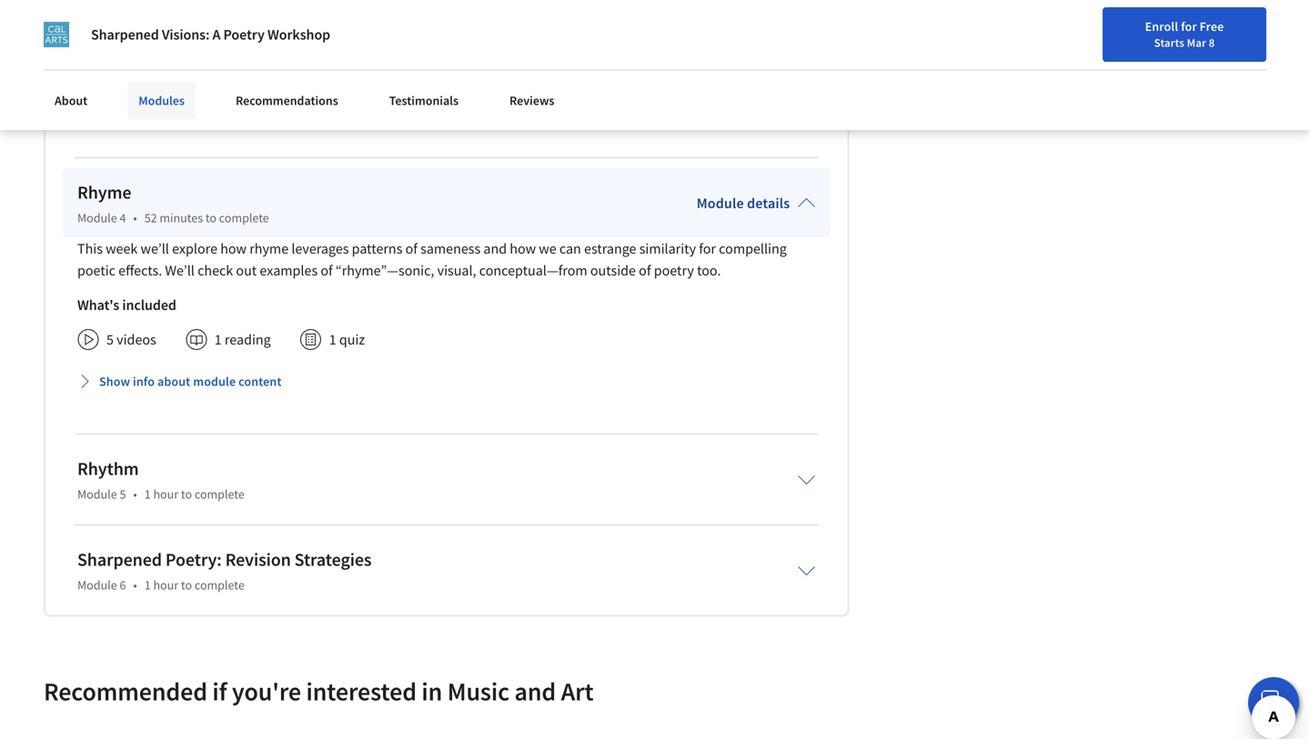 Task type: locate. For each thing, give the bounding box(es) containing it.
out
[[236, 261, 257, 280]]

"rhyme"—sonic,
[[336, 261, 434, 280]]

60 right total
[[242, 61, 257, 79]]

5 down rhythm at the bottom
[[120, 486, 126, 502]]

5 left "videos"
[[106, 331, 114, 349]]

1 vertical spatial hour
[[153, 577, 178, 593]]

minutes
[[172, 10, 222, 28], [260, 61, 311, 79], [205, 98, 254, 116], [160, 210, 203, 226]]

5 inside rhythm module 5 • 1 hour to complete
[[120, 486, 126, 502]]

complete
[[219, 210, 269, 226], [195, 486, 245, 502], [195, 577, 245, 593]]

1 horizontal spatial and
[[515, 676, 556, 708]]

hour inside rhythm module 5 • 1 hour to complete
[[153, 486, 178, 502]]

find your new career
[[861, 57, 975, 74]]

visions:
[[162, 25, 210, 44]]

30
[[155, 10, 169, 28]]

chat with us image
[[1259, 689, 1288, 718]]

sharpened inside sharpened poetry: revision strategies module 6 • 1 hour to complete
[[77, 548, 162, 571]]

poetry
[[223, 25, 265, 44]]

module
[[193, 373, 236, 390]]

None search field
[[260, 48, 560, 84]]

about
[[157, 373, 190, 390]]

1 vertical spatial workshop
[[107, 98, 168, 116]]

0 vertical spatial workshop
[[268, 25, 330, 44]]

module inside rhyme module 4 • 52 minutes to complete
[[77, 210, 117, 226]]

0 horizontal spatial of
[[321, 261, 333, 280]]

to down poetry:
[[181, 577, 192, 593]]

we'll
[[141, 240, 169, 258]]

1 inside hide info about module content region
[[106, 61, 114, 79]]

of
[[405, 240, 418, 258], [321, 261, 333, 280], [639, 261, 651, 280]]

60
[[242, 61, 257, 79], [187, 98, 202, 116]]

sharpened
[[91, 25, 159, 44], [77, 548, 162, 571]]

included
[[122, 296, 176, 314]]

2 vertical spatial complete
[[195, 577, 245, 593]]

0 vertical spatial sharpened
[[91, 25, 159, 44]]

workshop
[[268, 25, 330, 44], [107, 98, 168, 116]]

how
[[220, 240, 247, 258], [510, 240, 536, 258]]

60 right modules
[[187, 98, 202, 116]]

leverages
[[291, 240, 349, 258]]

• down rhythm at the bottom
[[133, 486, 137, 502]]

0 vertical spatial 5
[[106, 331, 114, 349]]

8
[[1209, 35, 1215, 50]]

check
[[198, 261, 233, 280]]

minutes up "recommendations"
[[260, 61, 311, 79]]

hour down poetry:
[[153, 577, 178, 593]]

• right 4
[[133, 210, 137, 226]]

reviews
[[510, 92, 555, 109]]

•
[[197, 61, 202, 79], [176, 98, 180, 116], [133, 210, 137, 226], [133, 486, 137, 502], [133, 577, 137, 593]]

0 vertical spatial complete
[[219, 210, 269, 226]]

1 vertical spatial sharpened
[[77, 548, 162, 571]]

recommended if you're interested in music and art
[[44, 676, 594, 708]]

module left 4
[[77, 210, 117, 226]]

0 horizontal spatial for
[[699, 240, 716, 258]]

career
[[940, 57, 975, 74]]

for inside enroll for free starts mar 8
[[1181, 18, 1197, 35]]

effects.
[[118, 261, 162, 280]]

1 vertical spatial 5
[[120, 486, 126, 502]]

1 vertical spatial for
[[699, 240, 716, 258]]

for up too.
[[699, 240, 716, 258]]

2 vertical spatial to
[[181, 577, 192, 593]]

1 horizontal spatial 60
[[242, 61, 257, 79]]

minutes right 52
[[160, 210, 203, 226]]

rhyme module 4 • 52 minutes to complete
[[77, 181, 269, 226]]

to inside rhyme module 4 • 52 minutes to complete
[[206, 210, 217, 226]]

1 vertical spatial and
[[515, 676, 556, 708]]

1 horizontal spatial workshop
[[268, 25, 330, 44]]

to for rhyme
[[206, 210, 217, 226]]

1 for 1 peer review
[[106, 61, 114, 79]]

1 horizontal spatial 5
[[120, 486, 126, 502]]

content
[[238, 373, 282, 390]]

module inside sharpened poetry: revision strategies module 6 • 1 hour to complete
[[77, 577, 117, 593]]

module inside rhythm module 5 • 1 hour to complete
[[77, 486, 117, 502]]

enroll for free starts mar 8
[[1145, 18, 1224, 50]]

and
[[484, 240, 507, 258], [515, 676, 556, 708]]

complete up rhyme
[[219, 210, 269, 226]]

workshop right poetry
[[268, 25, 330, 44]]

of right patterns
[[405, 240, 418, 258]]

and up 'conceptual—from'
[[484, 240, 507, 258]]

for inside this week we'll explore how rhyme leverages patterns of sameness and how we can estrange similarity for compelling poetic effects. we'll check out examples of "rhyme"—sonic, visual, conceptual—from outside of poetry too.
[[699, 240, 716, 258]]

1 horizontal spatial how
[[510, 240, 536, 258]]

complete inside rhyme module 4 • 52 minutes to complete
[[219, 210, 269, 226]]

0 horizontal spatial workshop
[[107, 98, 168, 116]]

5
[[106, 331, 114, 349], [120, 486, 126, 502]]

1 hour from the top
[[153, 486, 178, 502]]

2 hour from the top
[[153, 577, 178, 593]]

0 horizontal spatial 60
[[187, 98, 202, 116]]

for up mar
[[1181, 18, 1197, 35]]

minutes down total
[[205, 98, 254, 116]]

compelling
[[719, 240, 787, 258]]

workshop down peer at the top left of page
[[107, 98, 168, 116]]

0 vertical spatial for
[[1181, 18, 1197, 35]]

module left 6 on the left bottom of page
[[77, 577, 117, 593]]

module down rhythm at the bottom
[[77, 486, 117, 502]]

sharpened poetry: revision strategies module 6 • 1 hour to complete
[[77, 548, 372, 593]]

complete down poetry:
[[195, 577, 245, 593]]

0 vertical spatial hour
[[153, 486, 178, 502]]

1 vertical spatial to
[[181, 486, 192, 502]]

hide info about module content region
[[77, 0, 816, 132]]

0 horizontal spatial how
[[220, 240, 247, 258]]

to inside rhythm module 5 • 1 hour to complete
[[181, 486, 192, 502]]

1 vertical spatial complete
[[195, 486, 245, 502]]

explore
[[172, 240, 217, 258]]

find
[[861, 57, 884, 74]]

complete inside sharpened poetry: revision strategies module 6 • 1 hour to complete
[[195, 577, 245, 593]]

individuals
[[52, 9, 121, 27]]

to up poetry:
[[181, 486, 192, 502]]

what's included
[[77, 296, 176, 314]]

0 horizontal spatial 5
[[106, 331, 114, 349]]

art
[[561, 676, 594, 708]]

module left details
[[697, 194, 744, 212]]

1 horizontal spatial for
[[1181, 18, 1197, 35]]

0 horizontal spatial and
[[484, 240, 507, 258]]

what's
[[77, 296, 119, 314]]

to up explore
[[206, 210, 217, 226]]

week
[[106, 240, 138, 258]]

sharpened up 6 on the left bottom of page
[[77, 548, 162, 571]]

starts
[[1154, 35, 1185, 50]]

hour up poetry:
[[153, 486, 178, 502]]

0 vertical spatial 60
[[242, 61, 257, 79]]

recommendations
[[236, 92, 338, 109]]

peer
[[117, 61, 145, 79]]

0 vertical spatial and
[[484, 240, 507, 258]]

• left total
[[197, 61, 202, 79]]

recommendation tabs tab list
[[44, 737, 1267, 740]]

6
[[120, 577, 126, 593]]

coursera image
[[22, 51, 137, 80]]

complete up poetry:
[[195, 486, 245, 502]]

0 vertical spatial to
[[206, 210, 217, 226]]

1 how from the left
[[220, 240, 247, 258]]

• right 6 on the left bottom of page
[[133, 577, 137, 593]]

english button
[[984, 36, 1094, 96]]

music
[[447, 676, 510, 708]]

and left art
[[515, 676, 556, 708]]

of down the leverages
[[321, 261, 333, 280]]

for
[[29, 9, 49, 27]]

complete inside rhythm module 5 • 1 hour to complete
[[195, 486, 245, 502]]

sharpened visions: a poetry workshop
[[91, 25, 330, 44]]

workshop inside hide info about module content region
[[107, 98, 168, 116]]

sharpened up peer at the top left of page
[[91, 25, 159, 44]]

how up 'conceptual—from'
[[510, 240, 536, 258]]

poetic
[[77, 261, 116, 280]]

hour
[[153, 486, 178, 502], [153, 577, 178, 593]]

of left the 'poetry'
[[639, 261, 651, 280]]

how up out in the left top of the page
[[220, 240, 247, 258]]

we'll
[[165, 261, 195, 280]]

outside
[[590, 261, 636, 280]]



Task type: vqa. For each thing, say whether or not it's contained in the screenshot.
a
yes



Task type: describe. For each thing, give the bounding box(es) containing it.
reading
[[225, 331, 271, 349]]

mar
[[1187, 35, 1206, 50]]

modules link
[[128, 82, 196, 119]]

hour inside sharpened poetry: revision strategies module 6 • 1 hour to complete
[[153, 577, 178, 593]]

complete for rhyme
[[219, 210, 269, 226]]

free
[[1200, 18, 1224, 35]]

modules
[[139, 92, 185, 109]]

find your new career link
[[852, 55, 984, 77]]

1 for 1 reading
[[215, 331, 222, 349]]

you're
[[232, 676, 301, 708]]

rhythm
[[77, 457, 139, 480]]

testimonials link
[[378, 82, 470, 119]]

1 for 1 quiz
[[329, 331, 336, 349]]

examples
[[260, 261, 318, 280]]

recommendations link
[[225, 82, 349, 119]]

1 reading
[[215, 331, 271, 349]]

new
[[914, 57, 937, 74]]

review
[[148, 61, 190, 79]]

sameness
[[420, 240, 481, 258]]

2 how from the left
[[510, 240, 536, 258]]

english
[[1017, 57, 1061, 75]]

1 inside rhythm module 5 • 1 hour to complete
[[144, 486, 151, 502]]

52
[[144, 210, 157, 226]]

minutes inside rhyme module 4 • 52 minutes to complete
[[160, 210, 203, 226]]

in
[[422, 676, 442, 708]]

patterns
[[352, 240, 403, 258]]

show
[[99, 373, 130, 390]]

1 inside sharpened poetry: revision strategies module 6 • 1 hour to complete
[[144, 577, 151, 593]]

recommended
[[44, 676, 207, 708]]

reviews link
[[499, 82, 565, 119]]

• down review
[[176, 98, 180, 116]]

california institute of the arts image
[[44, 22, 69, 47]]

1 vertical spatial 60
[[187, 98, 202, 116]]

interested
[[306, 676, 417, 708]]

this week we'll explore how rhyme leverages patterns of sameness and how we can estrange similarity for compelling poetic effects. we'll check out examples of "rhyme"—sonic, visual, conceptual—from outside of poetry too.
[[77, 240, 787, 280]]

sharpened for visions:
[[91, 25, 159, 44]]

revision
[[225, 548, 291, 571]]

and inside this week we'll explore how rhyme leverages patterns of sameness and how we can estrange similarity for compelling poetic effects. we'll check out examples of "rhyme"—sonic, visual, conceptual—from outside of poetry too.
[[484, 240, 507, 258]]

first workshop • 60 minutes
[[77, 98, 254, 116]]

complete for rhythm
[[195, 486, 245, 502]]

30 minutes
[[155, 10, 222, 28]]

visual,
[[437, 261, 476, 280]]

minutes right 30
[[172, 10, 222, 28]]

sharpened for poetry:
[[77, 548, 162, 571]]

poetry
[[654, 261, 694, 280]]

4
[[120, 210, 126, 226]]

this
[[77, 240, 103, 258]]

for individuals
[[29, 9, 121, 27]]

about link
[[44, 82, 98, 119]]

estrange
[[584, 240, 636, 258]]

first
[[77, 98, 104, 116]]

show info about module content button
[[70, 365, 289, 398]]

similarity
[[639, 240, 696, 258]]

your
[[887, 57, 911, 74]]

show info about module content
[[99, 373, 282, 390]]

we
[[539, 240, 557, 258]]

• total 60 minutes
[[197, 61, 311, 79]]

enroll
[[1145, 18, 1178, 35]]

total
[[209, 61, 240, 79]]

• inside rhyme module 4 • 52 minutes to complete
[[133, 210, 137, 226]]

quiz
[[339, 331, 365, 349]]

if
[[212, 676, 227, 708]]

videos
[[117, 331, 156, 349]]

1 horizontal spatial of
[[405, 240, 418, 258]]

show notifications image
[[1120, 59, 1142, 81]]

testimonials
[[389, 92, 459, 109]]

to for rhythm
[[181, 486, 192, 502]]

poetry:
[[165, 548, 222, 571]]

rhythm module 5 • 1 hour to complete
[[77, 457, 245, 502]]

• inside sharpened poetry: revision strategies module 6 • 1 hour to complete
[[133, 577, 137, 593]]

2 horizontal spatial of
[[639, 261, 651, 280]]

module details
[[697, 194, 790, 212]]

1 quiz
[[329, 331, 365, 349]]

to inside sharpened poetry: revision strategies module 6 • 1 hour to complete
[[181, 577, 192, 593]]

too.
[[697, 261, 721, 280]]

rhyme
[[77, 181, 131, 204]]

details
[[747, 194, 790, 212]]

about
[[55, 92, 88, 109]]

can
[[559, 240, 581, 258]]

strategies
[[294, 548, 372, 571]]

rhyme
[[249, 240, 289, 258]]

metaphor
[[77, 10, 136, 28]]

info
[[133, 373, 155, 390]]

conceptual—from
[[479, 261, 588, 280]]

• inside rhythm module 5 • 1 hour to complete
[[133, 486, 137, 502]]

5 videos
[[106, 331, 156, 349]]

1 peer review
[[106, 61, 190, 79]]



